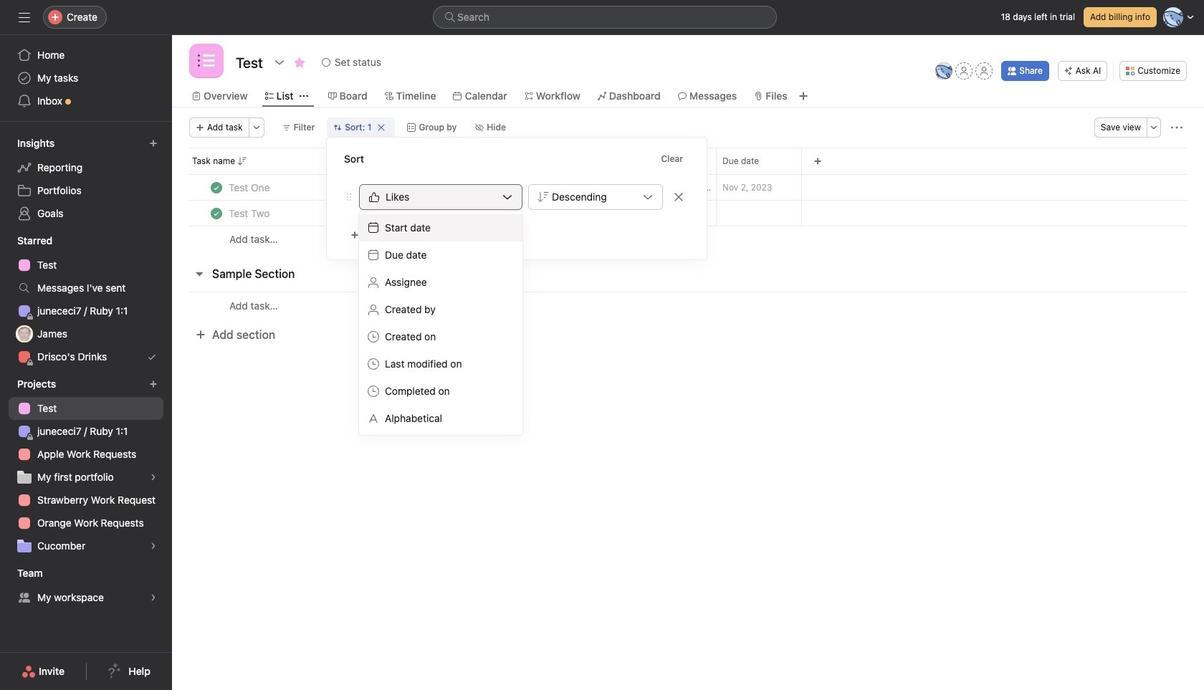 Task type: locate. For each thing, give the bounding box(es) containing it.
2 completed image from the top
[[208, 205, 225, 222]]

row
[[172, 148, 1204, 174], [189, 173, 1187, 175], [172, 174, 1204, 201], [172, 200, 1204, 227], [172, 226, 1204, 252], [172, 292, 1204, 319]]

1 vertical spatial completed image
[[208, 205, 225, 222]]

completed image inside the test one cell
[[208, 179, 225, 196]]

more section actions image
[[325, 268, 337, 280]]

completed image
[[208, 179, 225, 196], [208, 205, 225, 222]]

more actions image
[[1171, 122, 1183, 133], [252, 123, 261, 132]]

task name text field inside test two cell
[[226, 206, 274, 220]]

starred element
[[0, 228, 172, 371]]

2 task name text field from the top
[[226, 206, 274, 220]]

completed checkbox for the task name text field in test two cell
[[208, 205, 225, 222]]

tab actions image
[[299, 92, 308, 100]]

add tab image
[[798, 90, 809, 102]]

1 vertical spatial completed checkbox
[[208, 205, 225, 222]]

completed image inside test two cell
[[208, 205, 225, 222]]

show options image
[[274, 57, 285, 68]]

1 completed checkbox from the top
[[208, 179, 225, 196]]

global element
[[0, 35, 172, 121]]

header untitled section tree grid
[[172, 174, 1204, 252]]

2 completed checkbox from the top
[[208, 205, 225, 222]]

None text field
[[232, 49, 267, 75]]

0 vertical spatial completed image
[[208, 179, 225, 196]]

1 task name text field from the top
[[226, 180, 274, 195]]

1 vertical spatial task name text field
[[226, 206, 274, 220]]

1 completed image from the top
[[208, 179, 225, 196]]

add field image
[[814, 157, 822, 166]]

list box
[[433, 6, 777, 29]]

Completed checkbox
[[208, 179, 225, 196], [208, 205, 225, 222]]

0 horizontal spatial more actions image
[[252, 123, 261, 132]]

new project or portfolio image
[[149, 380, 158, 389]]

0 vertical spatial task name text field
[[226, 180, 274, 195]]

completed checkbox inside the test one cell
[[208, 179, 225, 196]]

task name text field for completed icon in test two cell
[[226, 206, 274, 220]]

0 vertical spatial completed checkbox
[[208, 179, 225, 196]]

completed checkbox inside test two cell
[[208, 205, 225, 222]]

menu item
[[359, 214, 523, 242]]

completed image for test two cell at the top of page
[[208, 205, 225, 222]]

list image
[[198, 52, 215, 70]]

Task name text field
[[226, 180, 274, 195], [226, 206, 274, 220]]

dialog
[[327, 138, 707, 260]]

collapse task list for this group image
[[194, 268, 205, 280]]

see details, cucomber image
[[149, 542, 158, 551]]

new insights image
[[149, 139, 158, 148]]

more options image
[[1150, 123, 1158, 132]]

projects element
[[0, 371, 172, 561]]

task name text field inside the test one cell
[[226, 180, 274, 195]]



Task type: vqa. For each thing, say whether or not it's contained in the screenshot.
the right WORKFLOW
no



Task type: describe. For each thing, give the bounding box(es) containing it.
see details, my first portfolio image
[[149, 473, 158, 482]]

1 horizontal spatial more actions image
[[1171, 122, 1183, 133]]

test one cell
[[172, 174, 631, 201]]

clear image
[[377, 123, 386, 132]]

see details, my workspace image
[[149, 594, 158, 602]]

manage project members image
[[936, 62, 953, 80]]

remove image
[[673, 191, 685, 203]]

task name text field for completed icon within the the test one cell
[[226, 180, 274, 195]]

completed image for the test one cell
[[208, 179, 225, 196]]

remove from starred image
[[294, 57, 305, 68]]

teams element
[[0, 561, 172, 612]]

insights element
[[0, 130, 172, 228]]

hide sidebar image
[[19, 11, 30, 23]]

test two cell
[[172, 200, 631, 227]]

completed checkbox for the task name text field in the the test one cell
[[208, 179, 225, 196]]



